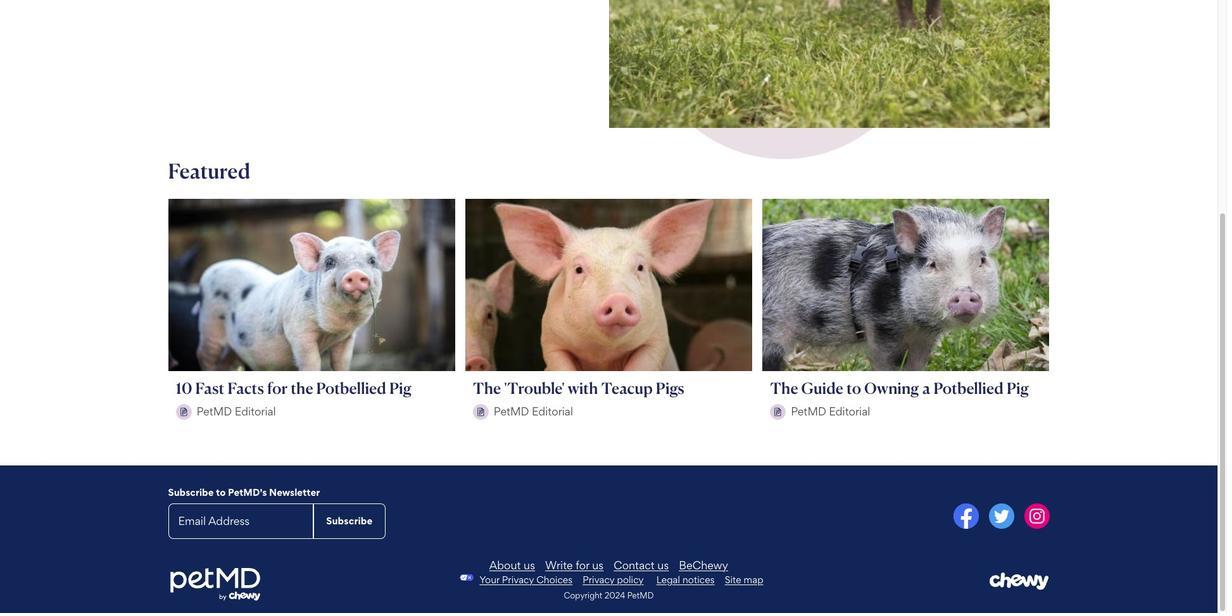 Task type: describe. For each thing, give the bounding box(es) containing it.
petmd for 'trouble'
[[494, 405, 529, 418]]

copyright 2024 petmd
[[564, 590, 654, 600]]

featured
[[168, 158, 250, 184]]

about petmd element
[[317, 559, 902, 572]]

petmd for fast
[[197, 405, 232, 418]]

contact us
[[614, 559, 669, 572]]

subscribe for subscribe
[[326, 515, 373, 527]]

facebook image
[[954, 503, 979, 529]]

0 horizontal spatial for
[[267, 379, 288, 398]]

your privacy choices link
[[480, 574, 573, 586]]

bechewy link
[[679, 559, 729, 572]]

notices
[[683, 574, 715, 586]]

'trouble'
[[505, 379, 565, 398]]

0 horizontal spatial to
[[216, 486, 226, 498]]

privacy policy link
[[583, 574, 644, 586]]

pig for 10 fast facts for the potbellied pig
[[390, 379, 412, 398]]

legal notices
[[657, 574, 715, 586]]

1 horizontal spatial to
[[847, 379, 862, 398]]

instagram image
[[1025, 503, 1050, 529]]

editorial for with
[[532, 405, 573, 418]]

the
[[291, 379, 313, 398]]

fast
[[196, 379, 225, 398]]

site map link
[[725, 574, 764, 586]]

site map
[[725, 574, 764, 586]]

10
[[176, 379, 192, 398]]

the for the 'trouble' with teacup pigs
[[473, 379, 501, 398]]

the guide to owning a potbellied pig
[[771, 379, 1030, 398]]

subscribe button
[[314, 504, 386, 539]]

guide
[[802, 379, 844, 398]]

petmd home image
[[168, 567, 261, 603]]

10 fast facts for the potbellied pig
[[176, 379, 412, 398]]

copyright
[[564, 590, 603, 600]]

editorial for to
[[830, 405, 871, 418]]

petmd's
[[228, 486, 267, 498]]

privacy policy
[[583, 574, 644, 586]]

legal notices link
[[657, 574, 715, 586]]

legal
[[657, 574, 681, 586]]

2024
[[605, 590, 626, 600]]

pigs
[[656, 379, 685, 398]]



Task type: vqa. For each thing, say whether or not it's contained in the screenshot.
Pet Insurance image
no



Task type: locate. For each thing, give the bounding box(es) containing it.
twitter image
[[989, 503, 1015, 529]]

1 privacy from the left
[[502, 574, 534, 586]]

for left the
[[267, 379, 288, 398]]

potbellied for a
[[934, 379, 1004, 398]]

1 vertical spatial to
[[216, 486, 226, 498]]

by image for the guide to owning a potbellied pig
[[771, 404, 786, 420]]

petmd down the fast
[[197, 405, 232, 418]]

0 horizontal spatial potbellied
[[317, 379, 387, 398]]

subscribe for subscribe to petmd's newsletter
[[168, 486, 214, 498]]

0 horizontal spatial pig
[[390, 379, 412, 398]]

petmd down guide
[[791, 405, 827, 418]]

petmd editorial
[[197, 405, 276, 418], [494, 405, 573, 418], [791, 405, 871, 418]]

little piglet chewing in backyard image
[[609, 0, 1050, 128]]

editorial down 'trouble'
[[532, 405, 573, 418]]

1 horizontal spatial us
[[593, 559, 604, 572]]

1 vertical spatial subscribe
[[326, 515, 373, 527]]

2 horizontal spatial editorial
[[830, 405, 871, 418]]

petmd editorial down facts
[[197, 405, 276, 418]]

the
[[473, 379, 501, 398], [771, 379, 799, 398]]

1 horizontal spatial editorial
[[532, 405, 573, 418]]

3 petmd editorial from the left
[[791, 405, 871, 418]]

privacy down about petmd element
[[583, 574, 615, 586]]

2 horizontal spatial by image
[[771, 404, 786, 420]]

3 by image from the left
[[771, 404, 786, 420]]

us up legal
[[658, 559, 669, 572]]

pig for the guide to owning a potbellied pig
[[1007, 379, 1030, 398]]

by image for 10 fast facts for the potbellied pig
[[176, 404, 192, 420]]

1 horizontal spatial pig
[[1007, 379, 1030, 398]]

1 horizontal spatial petmd editorial
[[494, 405, 573, 418]]

bechewy
[[679, 559, 729, 572]]

privacy down the about us at the bottom left of page
[[502, 574, 534, 586]]

2 petmd editorial from the left
[[494, 405, 573, 418]]

1 horizontal spatial potbellied
[[934, 379, 1004, 398]]

write
[[546, 559, 573, 572]]

1 the from the left
[[473, 379, 501, 398]]

2 by image from the left
[[473, 404, 489, 420]]

0 horizontal spatial us
[[524, 559, 535, 572]]

petmd editorial down guide
[[791, 405, 871, 418]]

legal element
[[657, 574, 764, 586]]

social element
[[614, 503, 1050, 531]]

2 horizontal spatial us
[[658, 559, 669, 572]]

subscribe
[[168, 486, 214, 498], [326, 515, 373, 527]]

0 vertical spatial for
[[267, 379, 288, 398]]

by image
[[176, 404, 192, 420], [473, 404, 489, 420], [771, 404, 786, 420]]

newsletter
[[269, 486, 320, 498]]

editorial for facts
[[235, 405, 276, 418]]

my privacy choices image
[[455, 574, 480, 581]]

1 pig from the left
[[390, 379, 412, 398]]

the for the guide to owning a potbellied pig
[[771, 379, 799, 398]]

us for about us
[[524, 559, 535, 572]]

petmd editorial for 'trouble'
[[494, 405, 573, 418]]

petmd down policy
[[628, 590, 654, 600]]

2 the from the left
[[771, 379, 799, 398]]

1 petmd editorial from the left
[[197, 405, 276, 418]]

to
[[847, 379, 862, 398], [216, 486, 226, 498]]

1 by image from the left
[[176, 404, 192, 420]]

pig
[[390, 379, 412, 398], [1007, 379, 1030, 398]]

privacy element
[[455, 574, 644, 586]]

petmd editorial for guide
[[791, 405, 871, 418]]

to right guide
[[847, 379, 862, 398]]

2 privacy from the left
[[583, 574, 615, 586]]

0 horizontal spatial petmd editorial
[[197, 405, 276, 418]]

for
[[267, 379, 288, 398], [576, 559, 590, 572]]

site
[[725, 574, 742, 586]]

0 horizontal spatial the
[[473, 379, 501, 398]]

a
[[923, 379, 931, 398]]

editorial down facts
[[235, 405, 276, 418]]

us
[[524, 559, 535, 572], [593, 559, 604, 572], [658, 559, 669, 572]]

choices
[[537, 574, 573, 586]]

potbellied right the
[[317, 379, 387, 398]]

1 horizontal spatial the
[[771, 379, 799, 398]]

1 horizontal spatial privacy
[[583, 574, 615, 586]]

facts
[[228, 379, 264, 398]]

us up your privacy choices
[[524, 559, 535, 572]]

about
[[490, 559, 521, 572]]

0 horizontal spatial privacy
[[502, 574, 534, 586]]

0 vertical spatial subscribe
[[168, 486, 214, 498]]

your privacy choices
[[480, 574, 573, 586]]

us up "privacy policy" on the bottom of the page
[[593, 559, 604, 572]]

1 editorial from the left
[[235, 405, 276, 418]]

potbellied
[[317, 379, 387, 398], [934, 379, 1004, 398]]

owning
[[865, 379, 920, 398]]

potbellied right a
[[934, 379, 1004, 398]]

about us
[[490, 559, 535, 572]]

the left guide
[[771, 379, 799, 398]]

None email field
[[168, 504, 314, 539]]

petmd editorial down 'trouble'
[[494, 405, 573, 418]]

privacy
[[502, 574, 534, 586], [583, 574, 615, 586]]

to left petmd's
[[216, 486, 226, 498]]

policy
[[617, 574, 644, 586]]

write for us
[[546, 559, 604, 572]]

2 us from the left
[[593, 559, 604, 572]]

write for us link
[[546, 559, 604, 572]]

with
[[568, 379, 598, 398]]

teacup
[[602, 379, 653, 398]]

by image for the 'trouble' with teacup pigs
[[473, 404, 489, 420]]

petmd down 'trouble'
[[494, 405, 529, 418]]

1 vertical spatial for
[[576, 559, 590, 572]]

2 horizontal spatial petmd editorial
[[791, 405, 871, 418]]

subscribe inside "button"
[[326, 515, 373, 527]]

2 editorial from the left
[[532, 405, 573, 418]]

petmd
[[197, 405, 232, 418], [494, 405, 529, 418], [791, 405, 827, 418], [628, 590, 654, 600]]

0 horizontal spatial editorial
[[235, 405, 276, 418]]

3 editorial from the left
[[830, 405, 871, 418]]

0 horizontal spatial by image
[[176, 404, 192, 420]]

2 pig from the left
[[1007, 379, 1030, 398]]

1 horizontal spatial for
[[576, 559, 590, 572]]

editorial
[[235, 405, 276, 418], [532, 405, 573, 418], [830, 405, 871, 418]]

for right write
[[576, 559, 590, 572]]

1 horizontal spatial by image
[[473, 404, 489, 420]]

map
[[744, 574, 764, 586]]

contact
[[614, 559, 655, 572]]

0 horizontal spatial subscribe
[[168, 486, 214, 498]]

petmd editorial for fast
[[197, 405, 276, 418]]

about us link
[[490, 559, 535, 572]]

the left 'trouble'
[[473, 379, 501, 398]]

us for contact us
[[658, 559, 669, 572]]

editorial down guide
[[830, 405, 871, 418]]

1 potbellied from the left
[[317, 379, 387, 398]]

3 us from the left
[[658, 559, 669, 572]]

your
[[480, 574, 500, 586]]

2 potbellied from the left
[[934, 379, 1004, 398]]

the 'trouble' with teacup pigs
[[473, 379, 685, 398]]

petmd for guide
[[791, 405, 827, 418]]

subscribe to petmd's newsletter
[[168, 486, 320, 498]]

contact us link
[[614, 559, 669, 572]]

1 horizontal spatial subscribe
[[326, 515, 373, 527]]

potbellied for the
[[317, 379, 387, 398]]

0 vertical spatial to
[[847, 379, 862, 398]]

chewy logo image
[[990, 572, 1050, 591]]

1 us from the left
[[524, 559, 535, 572]]



